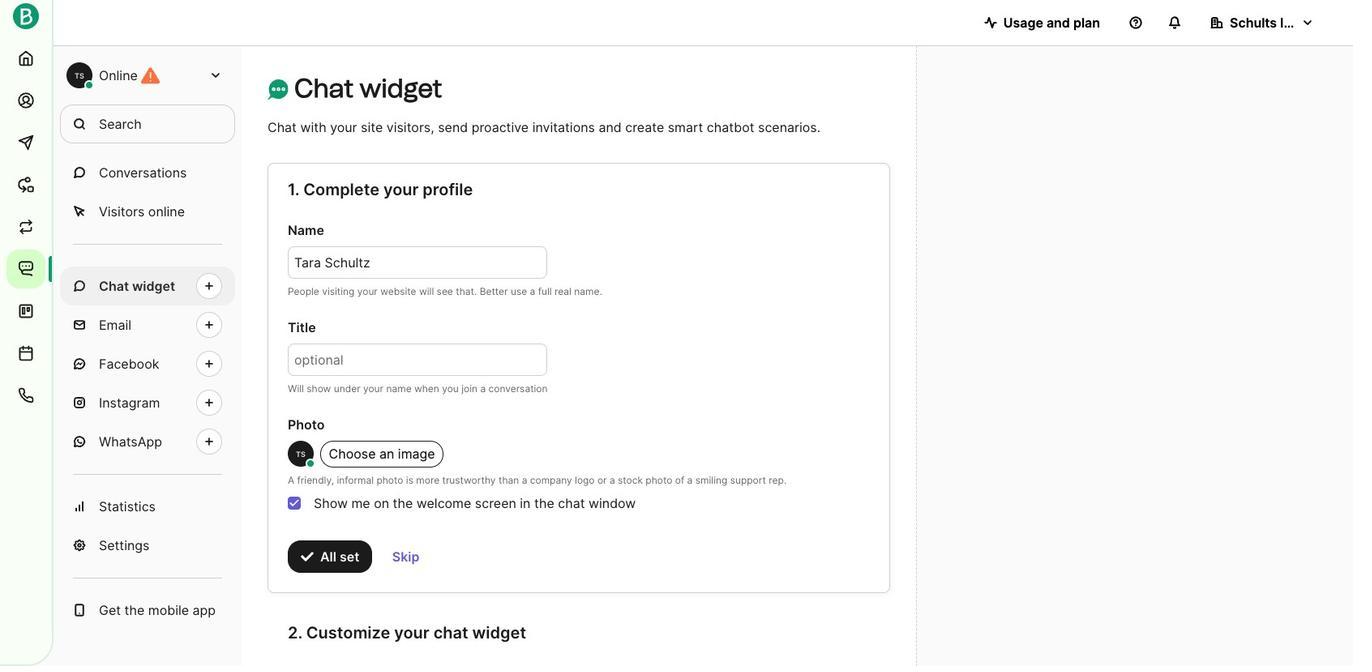 Task type: describe. For each thing, give the bounding box(es) containing it.
use
[[511, 285, 527, 298]]

0 vertical spatial chat
[[558, 495, 585, 512]]

0 horizontal spatial and
[[599, 119, 622, 135]]

send
[[438, 119, 468, 135]]

widget image
[[268, 79, 288, 100]]

with
[[300, 119, 327, 135]]

under
[[334, 383, 361, 395]]

your for visiting
[[357, 285, 378, 298]]

proactive
[[472, 119, 529, 135]]

all set button
[[288, 541, 372, 573]]

1. complete your profile
[[288, 180, 473, 199]]

a right 'of'
[[687, 474, 693, 486]]

on
[[374, 495, 389, 512]]

2 vertical spatial widget
[[472, 623, 526, 643]]

email
[[99, 317, 131, 333]]

site
[[361, 119, 383, 135]]

0 vertical spatial chat
[[294, 73, 354, 104]]

statistics link
[[60, 487, 235, 526]]

people visiting your website will see that. better use a full real name.
[[288, 285, 602, 298]]

your left name on the left bottom
[[363, 383, 384, 395]]

1 vertical spatial chat
[[434, 623, 468, 643]]

invitations
[[532, 119, 595, 135]]

usage
[[1004, 15, 1044, 31]]

usage and plan button
[[971, 6, 1113, 39]]

settings
[[99, 538, 150, 554]]

2. customize your chat widget
[[288, 623, 526, 643]]

will
[[419, 285, 434, 298]]

2 vertical spatial chat
[[99, 278, 129, 294]]

people
[[288, 285, 319, 298]]

a
[[288, 474, 294, 486]]

online
[[148, 204, 185, 220]]

customize
[[306, 623, 390, 643]]

your for complete
[[384, 180, 419, 199]]

statistics
[[99, 499, 156, 515]]

whatsapp
[[99, 434, 162, 450]]

stock
[[618, 474, 643, 486]]

2 horizontal spatial the
[[534, 495, 554, 512]]

title
[[288, 320, 316, 336]]

choose an image
[[329, 446, 435, 462]]

real
[[555, 285, 572, 298]]

search link
[[60, 105, 235, 144]]

website
[[380, 285, 416, 298]]

profile
[[423, 180, 473, 199]]

company
[[530, 474, 572, 486]]

usage and plan
[[1004, 15, 1100, 31]]

schults inc
[[1230, 15, 1299, 31]]

better
[[480, 285, 508, 298]]

smart
[[668, 119, 703, 135]]

support
[[730, 474, 766, 486]]

full
[[538, 285, 552, 298]]

conversation
[[489, 383, 548, 395]]

informal
[[337, 474, 374, 486]]

choose
[[329, 446, 376, 462]]

window
[[589, 495, 636, 512]]

settings link
[[60, 526, 235, 565]]

see
[[437, 285, 453, 298]]

and inside "button"
[[1047, 15, 1070, 31]]

online
[[99, 67, 138, 84]]

your for with
[[330, 119, 357, 135]]

facebook link
[[60, 345, 235, 384]]

create
[[625, 119, 664, 135]]

1 vertical spatial widget
[[132, 278, 175, 294]]

whatsapp link
[[60, 423, 235, 461]]

complete
[[303, 180, 380, 199]]

1 horizontal spatial widget
[[360, 73, 442, 104]]

or
[[598, 474, 607, 486]]

name
[[386, 383, 412, 395]]

0 horizontal spatial the
[[124, 603, 145, 619]]

1 vertical spatial ts
[[296, 450, 306, 459]]

friendly,
[[297, 474, 334, 486]]

scenarios.
[[758, 119, 821, 135]]

show me on the welcome screen in the chat window
[[314, 495, 636, 512]]

0 vertical spatial ts
[[75, 71, 84, 80]]

trustworthy
[[442, 474, 496, 486]]

visitors online
[[99, 204, 185, 220]]

plan
[[1074, 15, 1100, 31]]

logo
[[575, 474, 595, 486]]

2 photo from the left
[[646, 474, 673, 486]]

Title text field
[[288, 344, 547, 376]]

instagram
[[99, 395, 160, 411]]

email link
[[60, 306, 235, 345]]

your for customize
[[394, 623, 430, 643]]

visiting
[[322, 285, 355, 298]]

join
[[462, 383, 478, 395]]

an
[[379, 446, 394, 462]]

name
[[288, 222, 324, 238]]



Task type: locate. For each thing, give the bounding box(es) containing it.
photo
[[377, 474, 403, 486], [646, 474, 673, 486]]

more
[[416, 474, 440, 486]]

0 horizontal spatial widget
[[132, 278, 175, 294]]

a right join
[[480, 383, 486, 395]]

a left full
[[530, 285, 535, 298]]

1 horizontal spatial photo
[[646, 474, 673, 486]]

1 horizontal spatial chat widget
[[294, 73, 442, 104]]

widget
[[360, 73, 442, 104], [132, 278, 175, 294], [472, 623, 526, 643]]

app
[[193, 603, 216, 619]]

get
[[99, 603, 121, 619]]

will
[[288, 383, 304, 395]]

0 horizontal spatial chat
[[434, 623, 468, 643]]

visitors,
[[387, 119, 434, 135]]

schults
[[1230, 15, 1277, 31]]

rep.
[[769, 474, 787, 486]]

photo
[[288, 417, 325, 433]]

photo left 'of'
[[646, 474, 673, 486]]

skip button
[[379, 541, 433, 573]]

2 horizontal spatial widget
[[472, 623, 526, 643]]

0 vertical spatial and
[[1047, 15, 1070, 31]]

image
[[398, 446, 435, 462]]

1 photo from the left
[[377, 474, 403, 486]]

instagram link
[[60, 384, 235, 423]]

of
[[675, 474, 685, 486]]

0 vertical spatial chat widget
[[294, 73, 442, 104]]

me
[[351, 495, 370, 512]]

2.
[[288, 623, 302, 643]]

your
[[330, 119, 357, 135], [384, 180, 419, 199], [357, 285, 378, 298], [363, 383, 384, 395], [394, 623, 430, 643]]

1 vertical spatial chat widget
[[99, 278, 175, 294]]

the right on
[[393, 495, 413, 512]]

1 horizontal spatial the
[[393, 495, 413, 512]]

chat widget up site at the left top of page
[[294, 73, 442, 104]]

ts up friendly,
[[296, 450, 306, 459]]

inc
[[1281, 15, 1299, 31]]

chat up with
[[294, 73, 354, 104]]

chat widget
[[294, 73, 442, 104], [99, 278, 175, 294]]

chat widget link
[[60, 267, 235, 306]]

ts
[[75, 71, 84, 80], [296, 450, 306, 459]]

your right customize
[[394, 623, 430, 643]]

get the mobile app
[[99, 603, 216, 619]]

and left plan
[[1047, 15, 1070, 31]]

in
[[520, 495, 531, 512]]

search
[[99, 116, 142, 132]]

the right get on the bottom
[[124, 603, 145, 619]]

1 horizontal spatial chat
[[558, 495, 585, 512]]

a
[[530, 285, 535, 298], [480, 383, 486, 395], [522, 474, 527, 486], [610, 474, 615, 486], [687, 474, 693, 486]]

screen
[[475, 495, 516, 512]]

ts left online
[[75, 71, 84, 80]]

Name text field
[[288, 247, 547, 279]]

chat
[[294, 73, 354, 104], [268, 119, 297, 135], [99, 278, 129, 294]]

photo left the is
[[377, 474, 403, 486]]

a right than
[[522, 474, 527, 486]]

chatbot
[[707, 119, 755, 135]]

a friendly, informal photo is more trustworthy than a company logo or a stock photo of a smiling support rep.
[[288, 474, 787, 486]]

smiling
[[696, 474, 728, 486]]

1.
[[288, 180, 299, 199]]

1 horizontal spatial ts
[[296, 450, 306, 459]]

the right in
[[534, 495, 554, 512]]

chat up 'email'
[[99, 278, 129, 294]]

set
[[340, 549, 359, 565]]

0 horizontal spatial photo
[[377, 474, 403, 486]]

a right or
[[610, 474, 615, 486]]

welcome
[[417, 495, 471, 512]]

0 horizontal spatial ts
[[75, 71, 84, 80]]

1 horizontal spatial and
[[1047, 15, 1070, 31]]

name.
[[574, 285, 602, 298]]

schults inc button
[[1198, 6, 1328, 39]]

and
[[1047, 15, 1070, 31], [599, 119, 622, 135]]

than
[[499, 474, 519, 486]]

0 horizontal spatial chat widget
[[99, 278, 175, 294]]

chat with your site visitors, send proactive invitations and create smart chatbot scenarios.
[[268, 119, 821, 135]]

1 vertical spatial and
[[599, 119, 622, 135]]

and left the create
[[599, 119, 622, 135]]

you
[[442, 383, 459, 395]]

show
[[307, 383, 331, 395]]

mobile
[[148, 603, 189, 619]]

the
[[393, 495, 413, 512], [534, 495, 554, 512], [124, 603, 145, 619]]

get the mobile app link
[[60, 591, 235, 630]]

is
[[406, 474, 414, 486]]

when
[[414, 383, 439, 395]]

that.
[[456, 285, 477, 298]]

1 vertical spatial chat
[[268, 119, 297, 135]]

chat widget up email link
[[99, 278, 175, 294]]

your left profile
[[384, 180, 419, 199]]

facebook
[[99, 356, 159, 372]]

your right 'visiting'
[[357, 285, 378, 298]]

choose an image button
[[320, 441, 444, 468]]

show
[[314, 495, 348, 512]]

chat
[[558, 495, 585, 512], [434, 623, 468, 643]]

conversations link
[[60, 153, 235, 192]]

skip
[[392, 549, 420, 565]]

visitors online link
[[60, 192, 235, 231]]

0 vertical spatial widget
[[360, 73, 442, 104]]

will show under your name when you join a conversation
[[288, 383, 548, 395]]

your left site at the left top of page
[[330, 119, 357, 135]]

chat left with
[[268, 119, 297, 135]]

all set
[[320, 549, 359, 565]]

visitors
[[99, 204, 145, 220]]

conversations
[[99, 165, 187, 181]]



Task type: vqa. For each thing, say whether or not it's contained in the screenshot.
for
no



